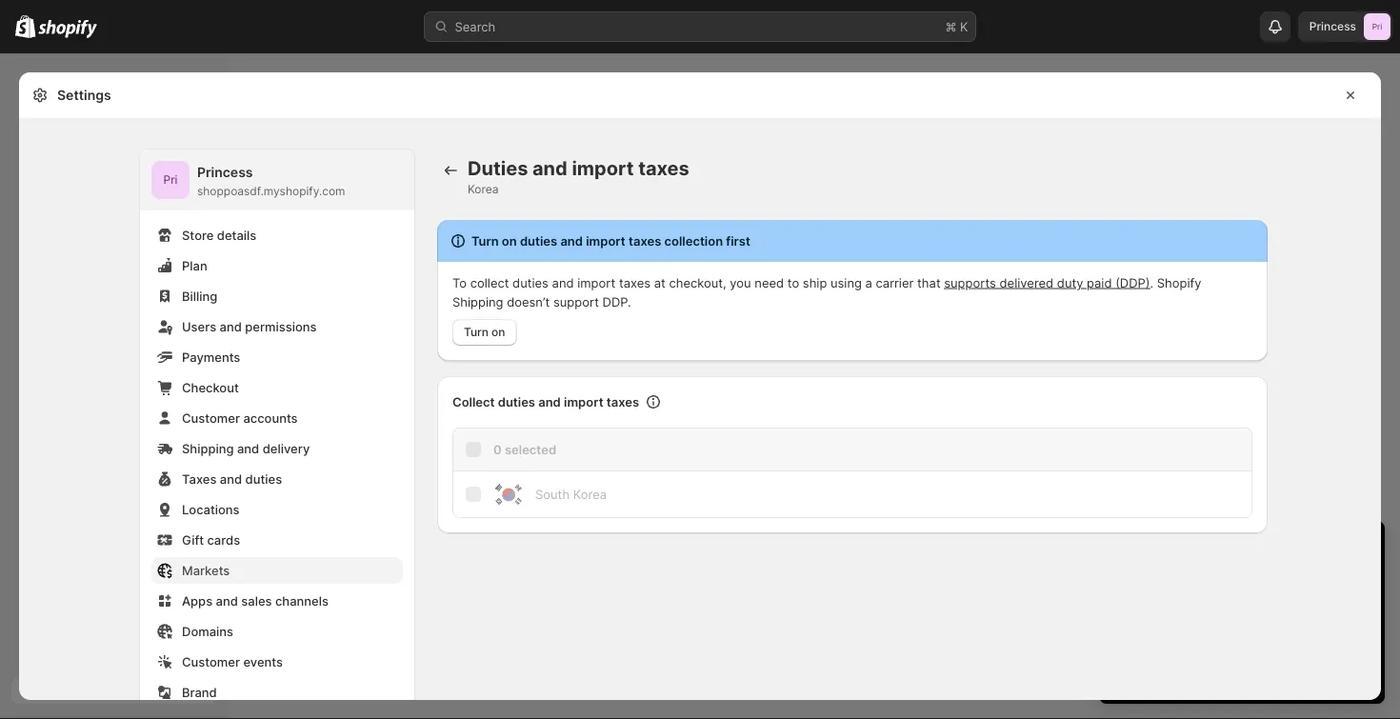 Task type: vqa. For each thing, say whether or not it's contained in the screenshot.
My Store icon
no



Task type: locate. For each thing, give the bounding box(es) containing it.
korea right south
[[573, 487, 607, 502]]

events
[[243, 654, 283, 669]]

0 vertical spatial princess
[[1310, 20, 1356, 33]]

users
[[182, 319, 216, 334]]

apps and sales channels
[[182, 593, 329, 608]]

at
[[654, 275, 666, 290]]

korea
[[468, 182, 499, 196], [573, 487, 607, 502]]

customer down checkout
[[182, 411, 240, 425]]

plan link
[[151, 252, 403, 279]]

support
[[553, 294, 599, 309]]

1 vertical spatial turn
[[464, 325, 489, 339]]

on
[[502, 233, 517, 248], [492, 325, 505, 339]]

duties
[[520, 233, 557, 248], [513, 275, 549, 290], [498, 394, 535, 409], [245, 472, 282, 486]]

turn down "collect"
[[464, 325, 489, 339]]

shipping up taxes
[[182, 441, 234, 456]]

users and permissions link
[[151, 313, 403, 340]]

on down "collect"
[[492, 325, 505, 339]]

domains
[[182, 624, 233, 639]]

1 vertical spatial customer
[[182, 654, 240, 669]]

0 vertical spatial turn
[[472, 233, 499, 248]]

1 vertical spatial shipping
[[182, 441, 234, 456]]

customer inside 'link'
[[182, 411, 240, 425]]

sales
[[241, 593, 272, 608]]

1 vertical spatial korea
[[573, 487, 607, 502]]

1 customer from the top
[[182, 411, 240, 425]]

princess image
[[151, 161, 190, 199]]

0 vertical spatial korea
[[468, 182, 499, 196]]

0 vertical spatial on
[[502, 233, 517, 248]]

paid
[[1087, 275, 1112, 290]]

checkout link
[[151, 374, 403, 401]]

ddp.
[[603, 294, 631, 309]]

1 vertical spatial princess
[[197, 164, 253, 181]]

.
[[1150, 275, 1154, 290]]

duties
[[468, 157, 528, 180]]

0 horizontal spatial shipping
[[182, 441, 234, 456]]

duties for taxes and duties
[[245, 472, 282, 486]]

⌘ k
[[945, 19, 968, 34]]

on for turn on duties and import taxes collection first
[[502, 233, 517, 248]]

duties inside "taxes and duties" link
[[245, 472, 282, 486]]

1 vertical spatial on
[[492, 325, 505, 339]]

ship
[[803, 275, 827, 290]]

0 horizontal spatial korea
[[468, 182, 499, 196]]

shipping inside shop settings menu element
[[182, 441, 234, 456]]

selected
[[505, 442, 556, 457]]

and
[[532, 157, 568, 180], [560, 233, 583, 248], [552, 275, 574, 290], [220, 319, 242, 334], [538, 394, 561, 409], [237, 441, 259, 456], [220, 472, 242, 486], [216, 593, 238, 608]]

customer
[[182, 411, 240, 425], [182, 654, 240, 669]]

to collect duties and import taxes at checkout, you need to ship using a carrier that supports delivered duty paid (ddp)
[[452, 275, 1150, 290]]

turn for turn on duties and import taxes collection first
[[472, 233, 499, 248]]

gift cards link
[[151, 527, 403, 553]]

billing link
[[151, 283, 403, 310]]

dialog
[[1389, 72, 1400, 700]]

princess up 'shoppoasdf.myshopify.com' on the top left
[[197, 164, 253, 181]]

duty
[[1057, 275, 1083, 290]]

plan
[[182, 258, 207, 273]]

shipping and delivery
[[182, 441, 310, 456]]

customer inside 'customer events' link
[[182, 654, 240, 669]]

1 day left in your trial button
[[1099, 521, 1385, 561]]

korea down the duties
[[468, 182, 499, 196]]

shipping and delivery link
[[151, 435, 403, 462]]

need
[[755, 275, 784, 290]]

1 horizontal spatial shipping
[[452, 294, 503, 309]]

taxes
[[182, 472, 217, 486]]

on for turn on
[[492, 325, 505, 339]]

0 horizontal spatial shopify image
[[15, 15, 35, 38]]

shopify image
[[15, 15, 35, 38], [38, 19, 97, 39]]

duties for turn on duties and import taxes collection first
[[520, 233, 557, 248]]

2 customer from the top
[[182, 654, 240, 669]]

turn on
[[464, 325, 505, 339]]

shipping down "collect"
[[452, 294, 503, 309]]

duties for to collect duties and import taxes at checkout, you need to ship using a carrier that supports delivered duty paid (ddp)
[[513, 275, 549, 290]]

0 vertical spatial shipping
[[452, 294, 503, 309]]

you
[[730, 275, 751, 290]]

store details
[[182, 228, 256, 242]]

turn inside turn on link
[[464, 325, 489, 339]]

shipping
[[452, 294, 503, 309], [182, 441, 234, 456]]

1 horizontal spatial princess
[[1310, 20, 1356, 33]]

princess inside princess shoppoasdf.myshopify.com
[[197, 164, 253, 181]]

shoppoasdf.myshopify.com
[[197, 184, 345, 198]]

turn on link
[[452, 319, 517, 346]]

1 horizontal spatial shopify image
[[38, 19, 97, 39]]

that
[[917, 275, 941, 290]]

turn up "collect"
[[472, 233, 499, 248]]

customer events
[[182, 654, 283, 669]]

taxes
[[638, 157, 689, 180], [629, 233, 661, 248], [619, 275, 651, 290], [607, 394, 639, 409]]

customer down domains
[[182, 654, 240, 669]]

first
[[726, 233, 750, 248]]

turn
[[472, 233, 499, 248], [464, 325, 489, 339]]

checkout,
[[669, 275, 727, 290]]

customer for customer events
[[182, 654, 240, 669]]

south korea
[[535, 487, 607, 502]]

turn for turn on
[[464, 325, 489, 339]]

princess left princess icon
[[1310, 20, 1356, 33]]

locations link
[[151, 496, 403, 523]]

on up "collect"
[[502, 233, 517, 248]]

0 horizontal spatial princess
[[197, 164, 253, 181]]

customer accounts link
[[151, 405, 403, 432]]

1 horizontal spatial korea
[[573, 487, 607, 502]]

locations
[[182, 502, 240, 517]]

shopify
[[1157, 275, 1202, 290]]

left
[[1171, 538, 1200, 561]]

to
[[788, 275, 799, 290]]

store details link
[[151, 222, 403, 249]]

import
[[572, 157, 634, 180], [586, 233, 626, 248], [577, 275, 616, 290], [564, 394, 604, 409]]

0 vertical spatial customer
[[182, 411, 240, 425]]

and inside "duties and import taxes korea"
[[532, 157, 568, 180]]



Task type: describe. For each thing, give the bounding box(es) containing it.
accounts
[[243, 411, 298, 425]]

details
[[217, 228, 256, 242]]

princess shoppoasdf.myshopify.com
[[197, 164, 345, 198]]

customer for customer accounts
[[182, 411, 240, 425]]

pri button
[[151, 161, 190, 199]]

billing
[[182, 289, 217, 303]]

taxes and duties
[[182, 472, 282, 486]]

users and permissions
[[182, 319, 317, 334]]

payments
[[182, 350, 240, 364]]

channels
[[275, 593, 329, 608]]

apps and sales channels link
[[151, 588, 403, 614]]

princess for princess
[[1310, 20, 1356, 33]]

in
[[1205, 538, 1221, 561]]

collect
[[470, 275, 509, 290]]

payments link
[[151, 344, 403, 371]]

princess for princess shoppoasdf.myshopify.com
[[197, 164, 253, 181]]

gift
[[182, 532, 204, 547]]

cards
[[207, 532, 240, 547]]

duties and import taxes korea
[[468, 157, 689, 196]]

. shopify shipping doesn't support ddp.
[[452, 275, 1202, 309]]

1
[[1118, 538, 1127, 561]]

customer events link
[[151, 649, 403, 675]]

0 selected
[[493, 442, 556, 457]]

shop settings menu element
[[140, 150, 414, 719]]

supports
[[944, 275, 996, 290]]

taxes inside "duties and import taxes korea"
[[638, 157, 689, 180]]

collect duties and import taxes
[[452, 394, 639, 409]]

settings
[[57, 87, 111, 103]]

apps
[[182, 593, 213, 608]]

collect
[[452, 394, 495, 409]]

south
[[535, 487, 570, 502]]

princess image
[[1364, 13, 1391, 40]]

customer accounts
[[182, 411, 298, 425]]

1 day left in your trial
[[1118, 538, 1305, 561]]

brand
[[182, 685, 217, 700]]

your
[[1226, 538, 1266, 561]]

markets
[[182, 563, 230, 578]]

checkout
[[182, 380, 239, 395]]

doesn't
[[507, 294, 550, 309]]

search
[[455, 19, 496, 34]]

taxes and duties link
[[151, 466, 403, 492]]

turn on duties and import taxes collection first
[[472, 233, 750, 248]]

korea inside "duties and import taxes korea"
[[468, 182, 499, 196]]

collection
[[664, 233, 723, 248]]

to
[[452, 275, 467, 290]]

⌘
[[945, 19, 957, 34]]

import inside "duties and import taxes korea"
[[572, 157, 634, 180]]

supports delivered duty paid (ddp) link
[[944, 275, 1150, 290]]

store
[[182, 228, 214, 242]]

using
[[831, 275, 862, 290]]

markets link
[[151, 557, 403, 584]]

brand link
[[151, 679, 403, 706]]

day
[[1132, 538, 1165, 561]]

permissions
[[245, 319, 317, 334]]

(ddp)
[[1116, 275, 1150, 290]]

carrier
[[876, 275, 914, 290]]

delivery
[[263, 441, 310, 456]]

settings dialog
[[19, 72, 1381, 719]]

trial
[[1272, 538, 1305, 561]]

0
[[493, 442, 502, 457]]

domains link
[[151, 618, 403, 645]]

k
[[960, 19, 968, 34]]

shipping inside . shopify shipping doesn't support ddp.
[[452, 294, 503, 309]]

1 day left in your trial element
[[1099, 571, 1385, 704]]

a
[[865, 275, 872, 290]]

gift cards
[[182, 532, 240, 547]]

delivered
[[1000, 275, 1054, 290]]



